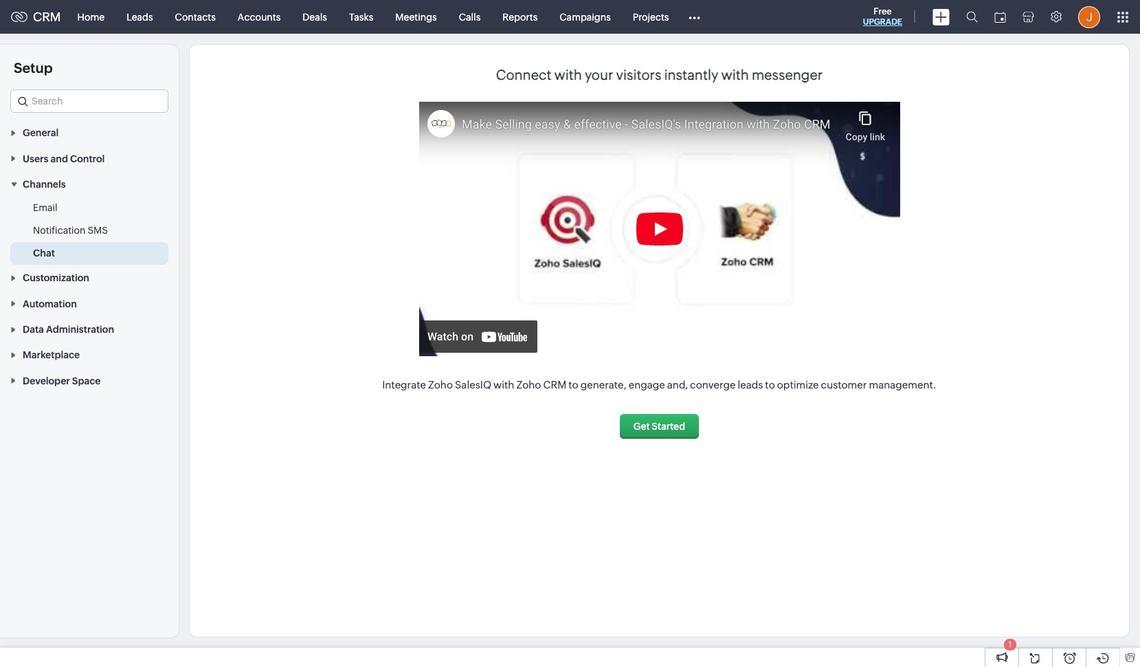 Task type: describe. For each thing, give the bounding box(es) containing it.
home link
[[66, 0, 116, 33]]

campaigns
[[560, 11, 611, 22]]

automation
[[23, 298, 77, 309]]

engage
[[629, 379, 666, 391]]

1 zoho from the left
[[428, 379, 453, 391]]

1 to from the left
[[569, 379, 579, 391]]

optimize
[[778, 379, 820, 391]]

calls
[[459, 11, 481, 22]]

visitors
[[617, 67, 662, 83]]

profile image
[[1079, 6, 1101, 28]]

channels region
[[0, 197, 179, 265]]

free upgrade
[[864, 6, 903, 27]]

calls link
[[448, 0, 492, 33]]

channels button
[[0, 171, 179, 197]]

data
[[23, 324, 44, 335]]

messenger
[[752, 67, 823, 83]]

deals
[[303, 11, 327, 22]]

notification sms
[[33, 225, 108, 236]]

and
[[51, 153, 68, 164]]

converge
[[691, 379, 736, 391]]

tasks
[[349, 11, 374, 22]]

customer
[[822, 379, 868, 391]]

notification
[[33, 225, 86, 236]]

contacts link
[[164, 0, 227, 33]]

integrate zoho salesiq with zoho crm to generate, engage and, converge leads to optimize customer management.
[[383, 379, 937, 391]]

get started button
[[620, 414, 700, 439]]

connect
[[496, 67, 552, 83]]

calendar image
[[995, 11, 1007, 22]]

administration
[[46, 324, 114, 335]]

developer space
[[23, 375, 101, 386]]

marketplace button
[[0, 342, 179, 368]]

generate,
[[581, 379, 627, 391]]

developer
[[23, 375, 70, 386]]

0 horizontal spatial with
[[494, 379, 515, 391]]

users and control
[[23, 153, 105, 164]]

control
[[70, 153, 105, 164]]

leads
[[127, 11, 153, 22]]

channels
[[23, 179, 66, 190]]

your
[[585, 67, 614, 83]]

2 to from the left
[[766, 379, 776, 391]]

accounts link
[[227, 0, 292, 33]]

projects
[[633, 11, 669, 22]]

data administration button
[[0, 316, 179, 342]]

create menu image
[[933, 9, 950, 25]]

leads link
[[116, 0, 164, 33]]

get started
[[634, 421, 686, 432]]

projects link
[[622, 0, 680, 33]]

search element
[[959, 0, 987, 34]]

space
[[72, 375, 101, 386]]



Task type: vqa. For each thing, say whether or not it's contained in the screenshot.
Signature Name text field
no



Task type: locate. For each thing, give the bounding box(es) containing it.
customization button
[[0, 265, 179, 290]]

email link
[[33, 201, 57, 215]]

crm link
[[11, 10, 61, 24]]

notification sms link
[[33, 224, 108, 237]]

2 horizontal spatial with
[[722, 67, 750, 83]]

0 horizontal spatial zoho
[[428, 379, 453, 391]]

create menu element
[[925, 0, 959, 33]]

0 horizontal spatial to
[[569, 379, 579, 391]]

profile element
[[1071, 0, 1109, 33]]

chat
[[33, 248, 55, 259]]

2 zoho from the left
[[517, 379, 542, 391]]

1 horizontal spatial zoho
[[517, 379, 542, 391]]

users and control button
[[0, 145, 179, 171]]

tasks link
[[338, 0, 385, 33]]

meetings link
[[385, 0, 448, 33]]

zoho left salesiq
[[428, 379, 453, 391]]

0 vertical spatial crm
[[33, 10, 61, 24]]

developer space button
[[0, 368, 179, 393]]

sms
[[88, 225, 108, 236]]

connect with your visitors instantly with messenger
[[496, 67, 823, 83]]

general
[[23, 127, 59, 138]]

salesiq
[[455, 379, 492, 391]]

reports link
[[492, 0, 549, 33]]

data administration
[[23, 324, 114, 335]]

1 horizontal spatial crm
[[544, 379, 567, 391]]

with right salesiq
[[494, 379, 515, 391]]

chat link
[[33, 246, 55, 260]]

to left generate,
[[569, 379, 579, 391]]

campaigns link
[[549, 0, 622, 33]]

1 horizontal spatial to
[[766, 379, 776, 391]]

instantly
[[665, 67, 719, 83]]

marketplace
[[23, 350, 80, 361]]

contacts
[[175, 11, 216, 22]]

zoho
[[428, 379, 453, 391], [517, 379, 542, 391]]

integrate
[[383, 379, 426, 391]]

to right leads
[[766, 379, 776, 391]]

home
[[77, 11, 105, 22]]

1 horizontal spatial with
[[555, 67, 582, 83]]

reports
[[503, 11, 538, 22]]

1 vertical spatial crm
[[544, 379, 567, 391]]

automation button
[[0, 290, 179, 316]]

crm
[[33, 10, 61, 24], [544, 379, 567, 391]]

deals link
[[292, 0, 338, 33]]

None field
[[10, 89, 169, 113]]

started
[[652, 421, 686, 432]]

and,
[[668, 379, 688, 391]]

with left your
[[555, 67, 582, 83]]

1
[[1009, 640, 1013, 649]]

Search text field
[[11, 90, 168, 112]]

leads
[[738, 379, 764, 391]]

free
[[874, 6, 892, 17]]

with
[[555, 67, 582, 83], [722, 67, 750, 83], [494, 379, 515, 391]]

to
[[569, 379, 579, 391], [766, 379, 776, 391]]

search image
[[967, 11, 979, 23]]

management.
[[870, 379, 937, 391]]

Other Modules field
[[680, 6, 710, 28]]

with right instantly
[[722, 67, 750, 83]]

meetings
[[396, 11, 437, 22]]

accounts
[[238, 11, 281, 22]]

users
[[23, 153, 48, 164]]

0 horizontal spatial crm
[[33, 10, 61, 24]]

general button
[[0, 120, 179, 145]]

email
[[33, 202, 57, 213]]

crm left home
[[33, 10, 61, 24]]

customization
[[23, 273, 89, 284]]

get
[[634, 421, 650, 432]]

crm left generate,
[[544, 379, 567, 391]]

zoho right salesiq
[[517, 379, 542, 391]]

upgrade
[[864, 17, 903, 27]]

setup
[[14, 60, 53, 76]]



